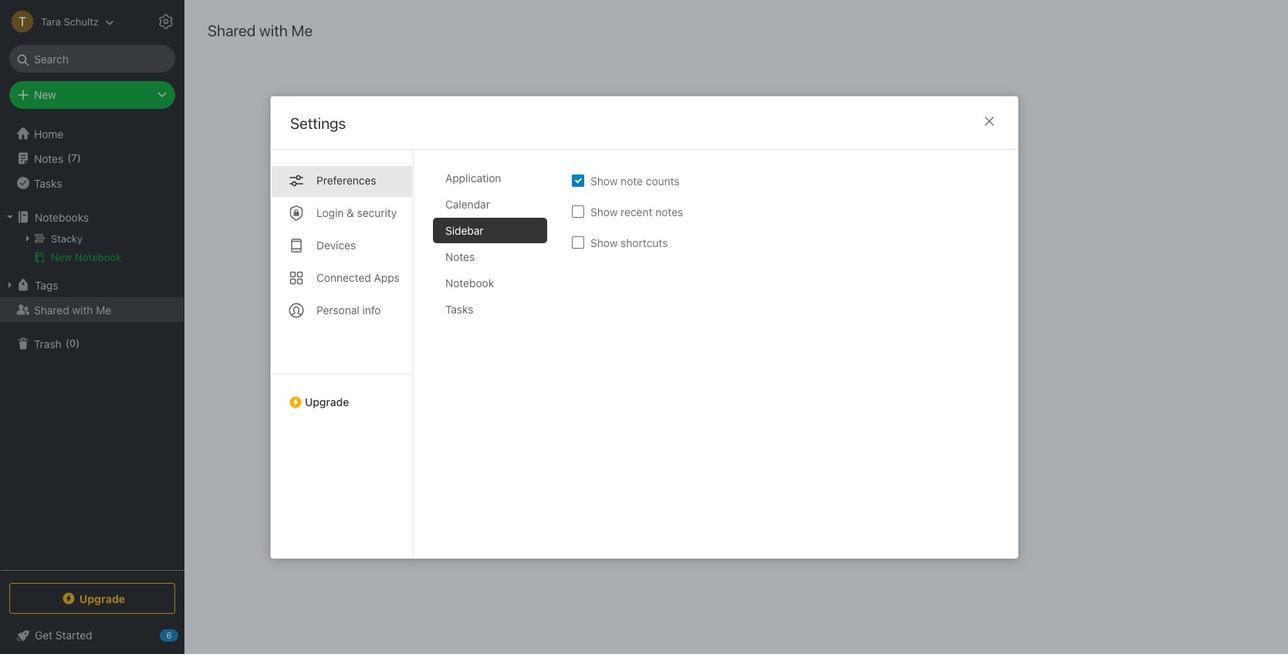 Task type: describe. For each thing, give the bounding box(es) containing it.
connected apps
[[316, 271, 399, 284]]

connected
[[316, 271, 371, 284]]

new for new
[[34, 88, 56, 101]]

1 vertical spatial shared
[[34, 303, 69, 316]]

settings image
[[157, 12, 175, 31]]

notes
[[655, 205, 683, 218]]

tree containing home
[[0, 121, 185, 569]]

0 horizontal spatial shared with me
[[34, 303, 111, 316]]

devices
[[316, 238, 356, 251]]

show for show recent notes
[[590, 205, 618, 218]]

upgrade button inside tab list
[[271, 373, 413, 414]]

application
[[445, 171, 501, 184]]

0
[[69, 337, 76, 349]]

( for trash
[[65, 337, 69, 349]]

recent
[[621, 205, 652, 218]]

) for trash
[[76, 337, 80, 349]]

sidebar tab
[[433, 217, 547, 243]]

1 horizontal spatial shared with me
[[208, 22, 313, 39]]

upgrade inside tab list
[[305, 395, 349, 408]]

0 horizontal spatial me
[[96, 303, 111, 316]]

personal info
[[316, 303, 381, 316]]

&
[[346, 206, 354, 219]]

notebook tab
[[433, 270, 547, 295]]

tab list for show note counts
[[433, 165, 559, 558]]

show note counts
[[590, 174, 680, 187]]

trash ( 0 )
[[34, 337, 80, 350]]

) for notes
[[77, 152, 81, 164]]

( for notes
[[67, 152, 71, 164]]

1 vertical spatial upgrade
[[79, 592, 125, 605]]

new for new notebook
[[51, 251, 72, 263]]

calendar tab
[[433, 191, 547, 217]]

notebooks link
[[0, 205, 184, 229]]

1 vertical spatial with
[[72, 303, 93, 316]]

notebook inside tab
[[445, 276, 494, 289]]

new notebook
[[51, 251, 122, 263]]

show shortcuts
[[590, 236, 668, 249]]

home link
[[0, 121, 185, 146]]

preferences
[[316, 173, 376, 186]]

tasks button
[[0, 171, 184, 195]]

calendar
[[445, 197, 490, 210]]

trash
[[34, 337, 62, 350]]



Task type: vqa. For each thing, say whether or not it's contained in the screenshot.
Main element
no



Task type: locate. For each thing, give the bounding box(es) containing it.
tree
[[0, 121, 185, 569]]

Show note counts checkbox
[[572, 174, 584, 186]]

arrow image
[[22, 232, 34, 245]]

0 horizontal spatial notebook
[[75, 251, 122, 263]]

notes ( 7 )
[[34, 152, 81, 165]]

1 vertical spatial upgrade button
[[9, 583, 175, 614]]

(
[[67, 152, 71, 164], [65, 337, 69, 349]]

shared with me
[[208, 22, 313, 39], [34, 303, 111, 316]]

) inside trash ( 0 )
[[76, 337, 80, 349]]

show
[[590, 174, 618, 187], [590, 205, 618, 218], [590, 236, 618, 249]]

7
[[71, 152, 77, 164]]

new inside the new popup button
[[34, 88, 56, 101]]

application tab
[[433, 165, 547, 190]]

notes down the sidebar
[[445, 250, 475, 263]]

0 vertical spatial upgrade button
[[271, 373, 413, 414]]

1 horizontal spatial shared
[[208, 22, 256, 39]]

shortcuts
[[621, 236, 668, 249]]

expand notebooks image
[[4, 211, 16, 223]]

apps
[[374, 271, 399, 284]]

notes inside notes ( 7 )
[[34, 152, 63, 165]]

0 vertical spatial upgrade
[[305, 395, 349, 408]]

notes down home at the left
[[34, 152, 63, 165]]

shared with me element
[[185, 0, 1289, 654]]

notes tab
[[433, 244, 547, 269]]

notebook down notes tab
[[445, 276, 494, 289]]

tasks
[[34, 176, 62, 190], [445, 302, 473, 315]]

info
[[362, 303, 381, 316]]

0 horizontal spatial tasks
[[34, 176, 62, 190]]

0 vertical spatial new
[[34, 88, 56, 101]]

0 vertical spatial notes
[[34, 152, 63, 165]]

security
[[357, 206, 397, 219]]

tasks inside tab
[[445, 302, 473, 315]]

tab list containing preferences
[[271, 149, 413, 558]]

shared down 'tags'
[[34, 303, 69, 316]]

notes
[[34, 152, 63, 165], [445, 250, 475, 263]]

Show recent notes checkbox
[[572, 205, 584, 217]]

1 vertical spatial show
[[590, 205, 618, 218]]

shared
[[208, 22, 256, 39], [34, 303, 69, 316]]

) inside notes ( 7 )
[[77, 152, 81, 164]]

1 show from the top
[[590, 174, 618, 187]]

)
[[77, 152, 81, 164], [76, 337, 80, 349]]

0 vertical spatial shared with me
[[208, 22, 313, 39]]

2 show from the top
[[590, 205, 618, 218]]

login & security
[[316, 206, 397, 219]]

0 vertical spatial shared
[[208, 22, 256, 39]]

1 vertical spatial (
[[65, 337, 69, 349]]

None search field
[[20, 45, 164, 73]]

notes for notes
[[445, 250, 475, 263]]

tab list
[[271, 149, 413, 558], [433, 165, 559, 558]]

tags button
[[0, 273, 184, 297]]

new up 'tags'
[[51, 251, 72, 263]]

( down "home" link on the top left
[[67, 152, 71, 164]]

home
[[34, 127, 64, 140]]

Search text field
[[20, 45, 164, 73]]

2 vertical spatial show
[[590, 236, 618, 249]]

( inside notes ( 7 )
[[67, 152, 71, 164]]

1 vertical spatial )
[[76, 337, 80, 349]]

1 horizontal spatial tasks
[[445, 302, 473, 315]]

login
[[316, 206, 343, 219]]

upgrade button
[[271, 373, 413, 414], [9, 583, 175, 614]]

counts
[[646, 174, 680, 187]]

( inside trash ( 0 )
[[65, 337, 69, 349]]

tasks inside button
[[34, 176, 62, 190]]

0 horizontal spatial with
[[72, 303, 93, 316]]

1 vertical spatial notebook
[[445, 276, 494, 289]]

0 vertical spatial tasks
[[34, 176, 62, 190]]

0 vertical spatial )
[[77, 152, 81, 164]]

me
[[292, 22, 313, 39], [96, 303, 111, 316]]

new up home at the left
[[34, 88, 56, 101]]

1 horizontal spatial upgrade button
[[271, 373, 413, 414]]

note
[[621, 174, 643, 187]]

shared with me link
[[0, 297, 184, 322]]

0 vertical spatial notebook
[[75, 251, 122, 263]]

1 horizontal spatial upgrade
[[305, 395, 349, 408]]

new inside new notebook button
[[51, 251, 72, 263]]

tags
[[35, 278, 58, 291]]

1 vertical spatial new
[[51, 251, 72, 263]]

with
[[259, 22, 288, 39], [72, 303, 93, 316]]

new
[[34, 88, 56, 101], [51, 251, 72, 263]]

1 horizontal spatial notebook
[[445, 276, 494, 289]]

notebooks
[[35, 210, 89, 224]]

1 vertical spatial notes
[[445, 250, 475, 263]]

notebook
[[75, 251, 122, 263], [445, 276, 494, 289]]

1 horizontal spatial with
[[259, 22, 288, 39]]

show recent notes
[[590, 205, 683, 218]]

new notebook group
[[0, 229, 184, 273]]

1 vertical spatial shared with me
[[34, 303, 111, 316]]

) down "home" link on the top left
[[77, 152, 81, 164]]

1 vertical spatial me
[[96, 303, 111, 316]]

) right trash
[[76, 337, 80, 349]]

tasks tab
[[433, 296, 547, 322]]

show right the show shortcuts option
[[590, 236, 618, 249]]

0 horizontal spatial tab list
[[271, 149, 413, 558]]

show right show note counts "checkbox"
[[590, 174, 618, 187]]

1 horizontal spatial tab list
[[433, 165, 559, 558]]

0 horizontal spatial notes
[[34, 152, 63, 165]]

notebook up "tags" button
[[75, 251, 122, 263]]

0 horizontal spatial upgrade
[[79, 592, 125, 605]]

notes for notes ( 7 )
[[34, 152, 63, 165]]

1 horizontal spatial me
[[292, 22, 313, 39]]

show for show note counts
[[590, 174, 618, 187]]

sidebar
[[445, 224, 483, 237]]

0 horizontal spatial shared
[[34, 303, 69, 316]]

personal
[[316, 303, 359, 316]]

1 vertical spatial tasks
[[445, 302, 473, 315]]

tasks down notes ( 7 )
[[34, 176, 62, 190]]

0 vertical spatial with
[[259, 22, 288, 39]]

new button
[[9, 81, 175, 109]]

tab list containing application
[[433, 165, 559, 558]]

close image
[[980, 112, 999, 130]]

0 vertical spatial show
[[590, 174, 618, 187]]

0 vertical spatial me
[[292, 22, 313, 39]]

Show shortcuts checkbox
[[572, 236, 584, 248]]

notes inside tab
[[445, 250, 475, 263]]

1 horizontal spatial notes
[[445, 250, 475, 263]]

3 show from the top
[[590, 236, 618, 249]]

0 vertical spatial (
[[67, 152, 71, 164]]

expand tags image
[[4, 279, 16, 291]]

tab list for calendar
[[271, 149, 413, 558]]

show right show recent notes 'checkbox'
[[590, 205, 618, 218]]

show for show shortcuts
[[590, 236, 618, 249]]

notebook inside button
[[75, 251, 122, 263]]

new notebook button
[[0, 248, 184, 266]]

0 horizontal spatial upgrade button
[[9, 583, 175, 614]]

upgrade
[[305, 395, 349, 408], [79, 592, 125, 605]]

shared right 'settings' icon
[[208, 22, 256, 39]]

( right trash
[[65, 337, 69, 349]]

settings
[[290, 114, 346, 132]]

tasks down notebook tab
[[445, 302, 473, 315]]



